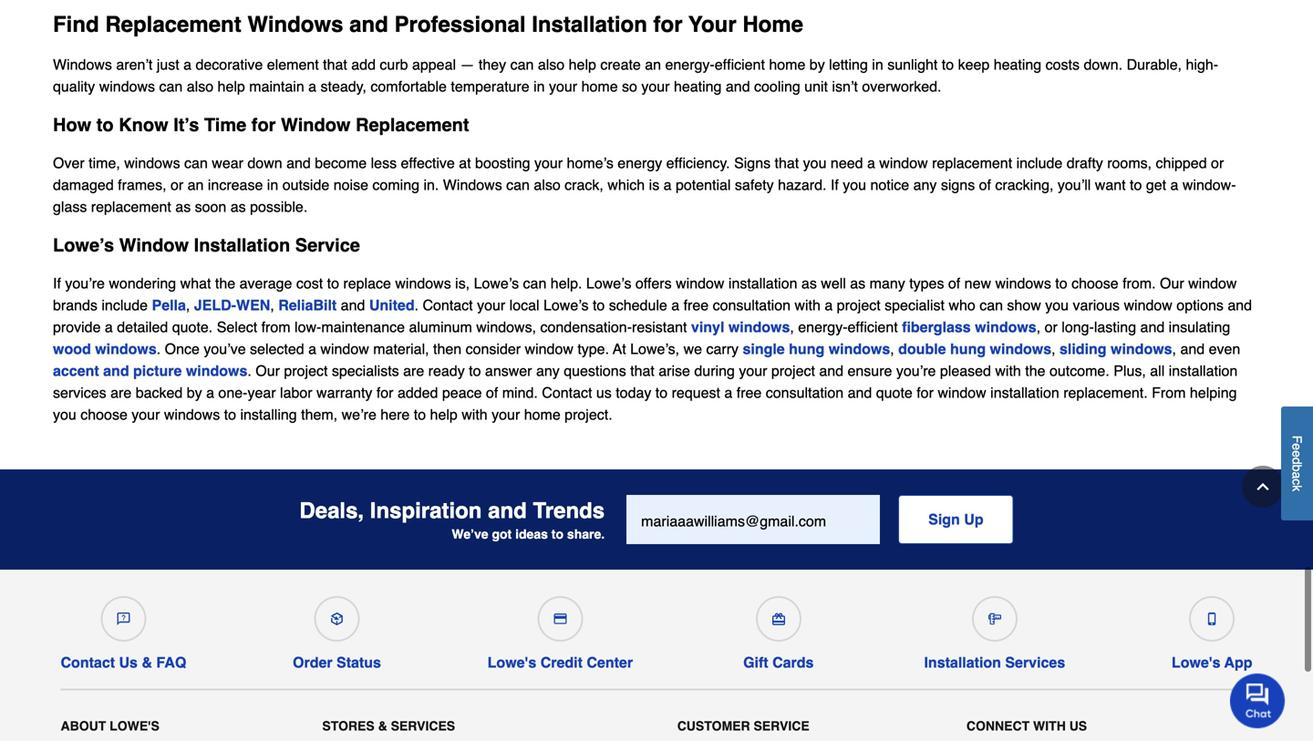 Task type: describe. For each thing, give the bounding box(es) containing it.
to up long-
[[1056, 275, 1068, 292]]

time,
[[89, 155, 120, 172]]

we
[[684, 341, 702, 358]]

a right is
[[664, 177, 672, 194]]

window down condensation-
[[525, 341, 574, 358]]

rooms,
[[1108, 155, 1152, 172]]

2 hung from the left
[[950, 341, 986, 358]]

fiberglass windows link
[[902, 319, 1037, 336]]

a left the one-
[[206, 385, 214, 401]]

mind.
[[502, 385, 538, 401]]

2 horizontal spatial home
[[769, 56, 806, 73]]

jeld-wen link
[[194, 297, 270, 314]]

pickup image
[[331, 613, 343, 626]]

0 horizontal spatial installation
[[194, 235, 290, 256]]

1 vertical spatial services
[[391, 719, 455, 734]]

faq
[[156, 655, 186, 671]]

our inside . our project specialists are ready to answer any questions that arise during your project and ensure you're pleased with the outcome. plus, all installation services are backed by a one-year labor warranty for added peace of mind. contact us today to request a free consultation and quote for window installation replacement. from helping you choose your windows to installing them, we're here to help with your home project.
[[256, 363, 280, 380]]

damaged
[[53, 177, 114, 194]]

1 horizontal spatial windows
[[248, 12, 343, 37]]

become
[[315, 155, 367, 172]]

0 vertical spatial window
[[281, 115, 351, 136]]

1 e from the top
[[1290, 443, 1305, 451]]

k
[[1290, 485, 1305, 492]]

as down increase on the top left of the page
[[231, 199, 246, 215]]

2 e from the top
[[1290, 451, 1305, 458]]

cost
[[296, 275, 323, 292]]

energy- inside windows aren't just a decorative element that add curb appeal — they can also help create an energy-efficient home by letting in sunlight to keep heating costs down. durable, high- quality windows can also help maintain a steady, comfortable temperature in your home so your heating and cooling unit isn't overworked.
[[665, 56, 715, 73]]

your
[[689, 12, 737, 37]]

a down the during
[[725, 385, 733, 401]]

what
[[180, 275, 211, 292]]

include inside over time, windows can wear down and become less effective at boosting your home's energy efficiency. signs that you need a window replacement include drafty rooms, chipped or damaged frames, or an increase in outside noise coming in. windows can also crack, which is a potential safety hazard. if you notice any signs of cracking, you'll want to get a window- glass replacement as soon as possible.
[[1017, 155, 1063, 172]]

vinyl windows , energy-efficient fiberglass windows , or long-lasting and insulating wood windows . once you've selected a window material, then consider window type. at lowe's, we carry single hung windows , double hung windows , sliding windows , and even accent and picture windows
[[53, 319, 1241, 380]]

a down element at the top of the page
[[308, 78, 317, 95]]

a down well
[[825, 297, 833, 314]]

include inside if you're wondering what the average cost to replace windows is, lowe's can help. lowe's offers window installation as well as many types of new windows to choose from. our window brands include
[[102, 297, 148, 314]]

vinyl
[[691, 319, 725, 336]]

and right 'lasting'
[[1141, 319, 1165, 336]]

consider
[[466, 341, 521, 358]]

how
[[53, 115, 91, 136]]

, up quote.
[[186, 297, 190, 314]]

your inside over time, windows can wear down and become less effective at boosting your home's energy efficiency. signs that you need a window replacement include drafty rooms, chipped or damaged frames, or an increase in outside noise coming in. windows can also crack, which is a potential safety hazard. if you notice any signs of cracking, you'll want to get a window- glass replacement as soon as possible.
[[535, 155, 563, 172]]

and inside deals, inspiration and trends we've got ideas to share.
[[488, 498, 527, 523]]

curb
[[380, 56, 408, 73]]

credit card image
[[554, 613, 567, 626]]

who
[[949, 297, 976, 314]]

reliabilt
[[278, 297, 337, 314]]

1 vertical spatial are
[[110, 385, 132, 401]]

and up add
[[349, 12, 388, 37]]

want
[[1095, 177, 1126, 194]]

year
[[248, 385, 276, 401]]

contact us & faq
[[61, 655, 186, 671]]

lowe's up schedule
[[586, 275, 632, 292]]

crack,
[[565, 177, 604, 194]]

a up wood windows link
[[105, 319, 113, 336]]

and up maintenance on the top
[[341, 297, 365, 314]]

can inside if you're wondering what the average cost to replace windows is, lowe's can help. lowe's offers window installation as well as many types of new windows to choose from. our window brands include
[[523, 275, 547, 292]]

Email Address email field
[[627, 495, 880, 545]]

you inside . contact your local lowe's to schedule a free consultation with a project specialist who can show you various window options and provide a detailed quote. select from low-maintenance aluminum windows, condensation-resistant
[[1046, 297, 1069, 314]]

window down maintenance on the top
[[321, 341, 369, 358]]

mobile image
[[1206, 613, 1219, 626]]

a inside button
[[1290, 472, 1305, 479]]

with inside . contact your local lowe's to schedule a free consultation with a project specialist who can show you various window options and provide a detailed quote. select from low-maintenance aluminum windows, condensation-resistant
[[795, 297, 821, 314]]

specialist
[[885, 297, 945, 314]]

for up here
[[377, 385, 394, 401]]

0 horizontal spatial help
[[218, 78, 245, 95]]

types
[[910, 275, 944, 292]]

gift
[[743, 655, 769, 671]]

them,
[[301, 406, 338, 423]]

as left soon
[[175, 199, 191, 215]]

drafty
[[1067, 155, 1103, 172]]

deals, inspiration and trends we've got ideas to share.
[[300, 498, 605, 542]]

as right well
[[850, 275, 866, 292]]

0 horizontal spatial &
[[142, 655, 152, 671]]

order status link
[[293, 589, 381, 672]]

app
[[1225, 655, 1253, 671]]

any inside over time, windows can wear down and become less effective at boosting your home's energy efficiency. signs that you need a window replacement include drafty rooms, chipped or damaged frames, or an increase in outside noise coming in. windows can also crack, which is a potential safety hazard. if you notice any signs of cracking, you'll want to get a window- glass replacement as soon as possible.
[[914, 177, 937, 194]]

can down boosting
[[506, 177, 530, 194]]

arise
[[659, 363, 690, 380]]

wen
[[236, 297, 270, 314]]

can right "they"
[[510, 56, 534, 73]]

united
[[369, 297, 415, 314]]

chevron up image
[[1254, 478, 1272, 496]]

cracking,
[[996, 177, 1054, 194]]

0 vertical spatial in
[[872, 56, 884, 73]]

0 horizontal spatial replacement
[[91, 199, 171, 215]]

type.
[[578, 341, 609, 358]]

1 vertical spatial installation
[[1169, 363, 1238, 380]]

lasting
[[1094, 319, 1137, 336]]

keep
[[958, 56, 990, 73]]

free inside . our project specialists are ready to answer any questions that arise during your project and ensure you're pleased with the outcome. plus, all installation services are backed by a one-year labor warranty for added peace of mind. contact us today to request a free consultation and quote for window installation replacement. from helping you choose your windows to installing them, we're here to help with your home project.
[[737, 385, 762, 401]]

0 horizontal spatial contact
[[61, 655, 115, 671]]

for right quote on the bottom right of page
[[917, 385, 934, 401]]

can inside . contact your local lowe's to schedule a free consultation with a project specialist who can show you various window options and provide a detailed quote. select from low-maintenance aluminum windows, condensation-resistant
[[980, 297, 1003, 314]]

double hung windows link
[[899, 341, 1052, 358]]

a right just
[[183, 56, 192, 73]]

if inside over time, windows can wear down and become less effective at boosting your home's energy efficiency. signs that you need a window replacement include drafty rooms, chipped or damaged frames, or an increase in outside noise coming in. windows can also crack, which is a potential safety hazard. if you notice any signs of cracking, you'll want to get a window- glass replacement as soon as possible.
[[831, 177, 839, 194]]

and down ensure
[[848, 385, 872, 401]]

energy- inside vinyl windows , energy-efficient fiberglass windows , or long-lasting and insulating wood windows . once you've selected a window material, then consider window type. at lowe's, we carry single hung windows , double hung windows , sliding windows , and even accent and picture windows
[[798, 319, 848, 336]]

project inside . contact your local lowe's to schedule a free consultation with a project specialist who can show you various window options and provide a detailed quote. select from low-maintenance aluminum windows, condensation-resistant
[[837, 297, 881, 314]]

find replacement windows and professional installation for your home
[[53, 12, 804, 37]]

1 horizontal spatial installation
[[991, 385, 1060, 401]]

and down wood windows link
[[103, 363, 129, 380]]

warranty
[[317, 385, 373, 401]]

ideas
[[515, 527, 548, 542]]

resistant
[[632, 319, 687, 336]]

overworked.
[[862, 78, 942, 95]]

1 horizontal spatial project
[[772, 363, 815, 380]]

to inside windows aren't just a decorative element that add curb appeal — they can also help create an energy-efficient home by letting in sunlight to keep heating costs down. durable, high- quality windows can also help maintain a steady, comfortable temperature in your home so your heating and cooling unit isn't overworked.
[[942, 56, 954, 73]]

at
[[459, 155, 471, 172]]

backed
[[136, 385, 183, 401]]

letting
[[829, 56, 868, 73]]

a up resistant
[[672, 297, 680, 314]]

the inside if you're wondering what the average cost to replace windows is, lowe's can help. lowe's offers window installation as well as many types of new windows to choose from. our window brands include
[[215, 275, 235, 292]]

, up single hung windows link
[[790, 319, 794, 336]]

2 horizontal spatial help
[[569, 56, 596, 73]]

they
[[479, 56, 506, 73]]

windows inside over time, windows can wear down and become less effective at boosting your home's energy efficiency. signs that you need a window replacement include drafty rooms, chipped or damaged frames, or an increase in outside noise coming in. windows can also crack, which is a potential safety hazard. if you notice any signs of cracking, you'll want to get a window- glass replacement as soon as possible.
[[443, 177, 502, 194]]

that inside windows aren't just a decorative element that add curb appeal — they can also help create an energy-efficient home by letting in sunlight to keep heating costs down. durable, high- quality windows can also help maintain a steady, comfortable temperature in your home so your heating and cooling unit isn't overworked.
[[323, 56, 347, 73]]

0 vertical spatial also
[[538, 56, 565, 73]]

stores & services
[[322, 719, 455, 734]]

the inside . our project specialists are ready to answer any questions that arise during your project and ensure you're pleased with the outcome. plus, all installation services are backed by a one-year labor warranty for added peace of mind. contact us today to request a free consultation and quote for window installation replacement. from helping you choose your windows to installing them, we're here to help with your home project.
[[1026, 363, 1046, 380]]

and inside over time, windows can wear down and become less effective at boosting your home's energy efficiency. signs that you need a window replacement include drafty rooms, chipped or damaged frames, or an increase in outside noise coming in. windows can also crack, which is a potential safety hazard. if you notice any signs of cracking, you'll want to get a window- glass replacement as soon as possible.
[[287, 155, 311, 172]]

to down the one-
[[224, 406, 236, 423]]

0 horizontal spatial lowe's
[[110, 719, 159, 734]]

lowe's credit center link
[[488, 589, 633, 672]]

. for a
[[248, 363, 252, 380]]

an inside windows aren't just a decorative element that add curb appeal — they can also help create an energy-efficient home by letting in sunlight to keep heating costs down. durable, high- quality windows can also help maintain a steady, comfortable temperature in your home so your heating and cooling unit isn't overworked.
[[645, 56, 661, 73]]

f e e d b a c k button
[[1282, 407, 1313, 521]]

material,
[[373, 341, 429, 358]]

over time, windows can wear down and become less effective at boosting your home's energy efficiency. signs that you need a window replacement include drafty rooms, chipped or damaged frames, or an increase in outside noise coming in. windows can also crack, which is a potential safety hazard. if you notice any signs of cracking, you'll want to get a window- glass replacement as soon as possible.
[[53, 155, 1236, 215]]

can left "wear" in the left of the page
[[184, 155, 208, 172]]

increase
[[208, 177, 263, 194]]

detailed
[[117, 319, 168, 336]]

well
[[821, 275, 846, 292]]

deals,
[[300, 498, 364, 523]]

1 horizontal spatial replacement
[[932, 155, 1013, 172]]

windows inside windows aren't just a decorative element that add curb appeal — they can also help create an energy-efficient home by letting in sunlight to keep heating costs down. durable, high- quality windows can also help maintain a steady, comfortable temperature in your home so your heating and cooling unit isn't overworked.
[[99, 78, 155, 95]]

credit
[[541, 655, 583, 671]]

offers
[[636, 275, 672, 292]]

about
[[61, 719, 106, 734]]

your down mind.
[[492, 406, 520, 423]]

average
[[239, 275, 292, 292]]

1 vertical spatial with
[[995, 363, 1021, 380]]

lowe's credit center
[[488, 655, 633, 671]]

outside
[[282, 177, 330, 194]]

1 vertical spatial window
[[119, 235, 189, 256]]

to right cost
[[327, 275, 339, 292]]

home
[[743, 12, 804, 37]]

helping
[[1190, 385, 1237, 401]]

customer care image
[[117, 613, 130, 626]]

share.
[[567, 527, 605, 542]]

. inside vinyl windows , energy-efficient fiberglass windows , or long-lasting and insulating wood windows . once you've selected a window material, then consider window type. at lowe's, we carry single hung windows , double hung windows , sliding windows , and even accent and picture windows
[[157, 341, 161, 358]]

for left "your"
[[654, 12, 683, 37]]

we've
[[452, 527, 489, 542]]

choose inside . our project specialists are ready to answer any questions that arise during your project and ensure you're pleased with the outcome. plus, all installation services are backed by a one-year labor warranty for added peace of mind. contact us today to request a free consultation and quote for window installation replacement. from helping you choose your windows to installing them, we're here to help with your home project.
[[80, 406, 128, 423]]

local
[[510, 297, 540, 314]]

our inside if you're wondering what the average cost to replace windows is, lowe's can help. lowe's offers window installation as well as many types of new windows to choose from. our window brands include
[[1160, 275, 1185, 292]]

replacement.
[[1064, 385, 1148, 401]]

sign up form
[[627, 495, 1014, 545]]

, left the sliding
[[1052, 341, 1056, 358]]

installation inside if you're wondering what the average cost to replace windows is, lowe's can help. lowe's offers window installation as well as many types of new windows to choose from. our window brands include
[[729, 275, 798, 292]]

wood
[[53, 341, 91, 358]]

to down 'arise'
[[656, 385, 668, 401]]

1 horizontal spatial service
[[754, 719, 810, 734]]

window inside . contact your local lowe's to schedule a free consultation with a project specialist who can show you various window options and provide a detailed quote. select from low-maintenance aluminum windows, condensation-resistant
[[1124, 297, 1173, 314]]

sign
[[929, 511, 960, 528]]

you're inside if you're wondering what the average cost to replace windows is, lowe's can help. lowe's offers window installation as well as many types of new windows to choose from. our window brands include
[[65, 275, 105, 292]]

2 vertical spatial installation
[[924, 655, 1001, 671]]

added
[[398, 385, 438, 401]]

d
[[1290, 458, 1305, 465]]

and down single hung windows link
[[819, 363, 844, 380]]

home inside . our project specialists are ready to answer any questions that arise during your project and ensure you're pleased with the outcome. plus, all installation services are backed by a one-year labor warranty for added peace of mind. contact us today to request a free consultation and quote for window installation replacement. from helping you choose your windows to installing them, we're here to help with your home project.
[[524, 406, 561, 423]]

window up options
[[1189, 275, 1237, 292]]

to inside over time, windows can wear down and become less effective at boosting your home's energy efficiency. signs that you need a window replacement include drafty rooms, chipped or damaged frames, or an increase in outside noise coming in. windows can also crack, which is a potential safety hazard. if you notice any signs of cracking, you'll want to get a window- glass replacement as soon as possible.
[[1130, 177, 1142, 194]]

. for maintenance
[[415, 297, 419, 314]]

lowe's down glass
[[53, 235, 114, 256]]

cooling
[[754, 78, 801, 95]]

0 horizontal spatial with
[[462, 406, 488, 423]]

1 horizontal spatial &
[[378, 719, 387, 734]]

a inside vinyl windows , energy-efficient fiberglass windows , or long-lasting and insulating wood windows . once you've selected a window material, then consider window type. at lowe's, we carry single hung windows , double hung windows , sliding windows , and even accent and picture windows
[[308, 341, 316, 358]]

you up hazard.
[[803, 155, 827, 172]]

1 vertical spatial replacement
[[356, 115, 469, 136]]

, left double
[[890, 341, 895, 358]]

in inside over time, windows can wear down and become less effective at boosting your home's energy efficiency. signs that you need a window replacement include drafty rooms, chipped or damaged frames, or an increase in outside noise coming in. windows can also crack, which is a potential safety hazard. if you notice any signs of cracking, you'll want to get a window- glass replacement as soon as possible.
[[267, 177, 278, 194]]

your right "so"
[[642, 78, 670, 95]]

frames,
[[118, 177, 166, 194]]

signs
[[941, 177, 975, 194]]

0 vertical spatial heating
[[994, 56, 1042, 73]]

brands
[[53, 297, 98, 314]]



Task type: vqa. For each thing, say whether or not it's contained in the screenshot.
the topmost replacement
yes



Task type: locate. For each thing, give the bounding box(es) containing it.
installation down outcome.
[[991, 385, 1060, 401]]

one-
[[218, 385, 248, 401]]

0 horizontal spatial free
[[684, 297, 709, 314]]

. up aluminum at the top left of the page
[[415, 297, 419, 314]]

. inside . contact your local lowe's to schedule a free consultation with a project specialist who can show you various window options and provide a detailed quote. select from low-maintenance aluminum windows, condensation-resistant
[[415, 297, 419, 314]]

and up 'got'
[[488, 498, 527, 523]]

to right how
[[96, 115, 114, 136]]

free inside . contact your local lowe's to schedule a free consultation with a project specialist who can show you various window options and provide a detailed quote. select from low-maintenance aluminum windows, condensation-resistant
[[684, 297, 709, 314]]

lowe's left credit
[[488, 655, 537, 671]]

1 horizontal spatial contact
[[423, 297, 473, 314]]

for up down at the top left of the page
[[252, 115, 276, 136]]

contact up aluminum at the top left of the page
[[423, 297, 473, 314]]

c
[[1290, 479, 1305, 485]]

an
[[645, 56, 661, 73], [188, 177, 204, 194]]

efficient up cooling
[[715, 56, 765, 73]]

how to know it's time for window replacement
[[53, 115, 469, 136]]

. up year
[[248, 363, 252, 380]]

also down decorative
[[187, 78, 214, 95]]

1 vertical spatial replacement
[[91, 199, 171, 215]]

efficient
[[715, 56, 765, 73], [848, 319, 898, 336]]

services inside installation services link
[[1006, 655, 1066, 671]]

replacement
[[932, 155, 1013, 172], [91, 199, 171, 215]]

contact inside . contact your local lowe's to schedule a free consultation with a project specialist who can show you various window options and provide a detailed quote. select from low-maintenance aluminum windows, condensation-resistant
[[423, 297, 473, 314]]

cards
[[773, 655, 814, 671]]

of right signs
[[979, 177, 991, 194]]

as left well
[[802, 275, 817, 292]]

1 vertical spatial or
[[171, 177, 184, 194]]

services right stores
[[391, 719, 455, 734]]

possible.
[[250, 199, 308, 215]]

heating
[[994, 56, 1042, 73], [674, 78, 722, 95]]

project down well
[[837, 297, 881, 314]]

2 horizontal spatial of
[[979, 177, 991, 194]]

0 vertical spatial an
[[645, 56, 661, 73]]

find
[[53, 12, 99, 37]]

appeal
[[412, 56, 456, 73]]

lowe's
[[488, 655, 537, 671], [1172, 655, 1221, 671], [110, 719, 159, 734]]

hung right single
[[789, 341, 825, 358]]

1 horizontal spatial are
[[403, 363, 424, 380]]

to left get
[[1130, 177, 1142, 194]]

of inside over time, windows can wear down and become less effective at boosting your home's energy efficiency. signs that you need a window replacement include drafty rooms, chipped or damaged frames, or an increase in outside noise coming in. windows can also crack, which is a potential safety hazard. if you notice any signs of cracking, you'll want to get a window- glass replacement as soon as possible.
[[979, 177, 991, 194]]

and inside windows aren't just a decorative element that add curb appeal — they can also help create an energy-efficient home by letting in sunlight to keep heating costs down. durable, high- quality windows can also help maintain a steady, comfortable temperature in your home so your heating and cooling unit isn't overworked.
[[726, 78, 750, 95]]

your inside . contact your local lowe's to schedule a free consultation with a project specialist who can show you various window options and provide a detailed quote. select from low-maintenance aluminum windows, condensation-resistant
[[477, 297, 506, 314]]

by up unit
[[810, 56, 825, 73]]

1 vertical spatial an
[[188, 177, 204, 194]]

also left crack,
[[534, 177, 561, 194]]

1 horizontal spatial by
[[810, 56, 825, 73]]

temperature
[[451, 78, 530, 95]]

2 vertical spatial with
[[462, 406, 488, 423]]

maintenance
[[321, 319, 405, 336]]

windows inside . our project specialists are ready to answer any questions that arise during your project and ensure you're pleased with the outcome. plus, all installation services are backed by a one-year labor warranty for added peace of mind. contact us today to request a free consultation and quote for window installation replacement. from helping you choose your windows to installing them, we're here to help with your home project.
[[164, 406, 220, 423]]

replace
[[343, 275, 391, 292]]

0 vertical spatial installation
[[532, 12, 648, 37]]

hazard.
[[778, 177, 827, 194]]

an inside over time, windows can wear down and become less effective at boosting your home's energy efficiency. signs that you need a window replacement include drafty rooms, chipped or damaged frames, or an increase in outside noise coming in. windows can also crack, which is a potential safety hazard. if you notice any signs of cracking, you'll want to get a window- glass replacement as soon as possible.
[[188, 177, 204, 194]]

1 horizontal spatial you're
[[897, 363, 936, 380]]

help down decorative
[[218, 78, 245, 95]]

center
[[587, 655, 633, 671]]

window inside . our project specialists are ready to answer any questions that arise during your project and ensure you're pleased with the outcome. plus, all installation services are backed by a one-year labor warranty for added peace of mind. contact us today to request a free consultation and quote for window installation replacement. from helping you choose your windows to installing them, we're here to help with your home project.
[[938, 385, 987, 401]]

lowe's inside . contact your local lowe's to schedule a free consultation with a project specialist who can show you various window options and provide a detailed quote. select from low-maintenance aluminum windows, condensation-resistant
[[544, 297, 589, 314]]

1 horizontal spatial hung
[[950, 341, 986, 358]]

a right need
[[867, 155, 876, 172]]

heating right keep
[[994, 56, 1042, 73]]

include up the cracking,
[[1017, 155, 1063, 172]]

double
[[899, 341, 946, 358]]

windows inside over time, windows can wear down and become less effective at boosting your home's energy efficiency. signs that you need a window replacement include drafty rooms, chipped or damaged frames, or an increase in outside noise coming in. windows can also crack, which is a potential safety hazard. if you notice any signs of cracking, you'll want to get a window- glass replacement as soon as possible.
[[124, 155, 180, 172]]

you down need
[[843, 177, 867, 194]]

1 vertical spatial also
[[187, 78, 214, 95]]

any inside . our project specialists are ready to answer any questions that arise during your project and ensure you're pleased with the outcome. plus, all installation services are backed by a one-year labor warranty for added peace of mind. contact us today to request a free consultation and quote for window installation replacement. from helping you choose your windows to installing them, we're here to help with your home project.
[[536, 363, 560, 380]]

lowe's,
[[630, 341, 680, 358]]

2 vertical spatial that
[[630, 363, 655, 380]]

, up from
[[270, 297, 274, 314]]

1 horizontal spatial lowe's
[[488, 655, 537, 671]]

a
[[183, 56, 192, 73], [308, 78, 317, 95], [867, 155, 876, 172], [664, 177, 672, 194], [1171, 177, 1179, 194], [672, 297, 680, 314], [825, 297, 833, 314], [105, 319, 113, 336], [308, 341, 316, 358], [206, 385, 214, 401], [725, 385, 733, 401], [1290, 472, 1305, 479]]

1 hung from the left
[[789, 341, 825, 358]]

0 horizontal spatial heating
[[674, 78, 722, 95]]

0 vertical spatial free
[[684, 297, 709, 314]]

0 horizontal spatial replacement
[[105, 12, 241, 37]]

2 vertical spatial of
[[486, 385, 498, 401]]

lowe's inside lowe's credit center link
[[488, 655, 537, 671]]

home up cooling
[[769, 56, 806, 73]]

today
[[616, 385, 652, 401]]

free
[[684, 297, 709, 314], [737, 385, 762, 401]]

1 horizontal spatial that
[[630, 363, 655, 380]]

can down just
[[159, 78, 183, 95]]

vinyl windows link
[[691, 319, 790, 336]]

need
[[831, 155, 863, 172]]

sliding
[[1060, 341, 1107, 358]]

which
[[608, 177, 645, 194]]

sign up
[[929, 511, 984, 528]]

less
[[371, 155, 397, 172]]

0 horizontal spatial if
[[53, 275, 61, 292]]

then
[[433, 341, 462, 358]]

scroll to top element
[[1242, 466, 1284, 508]]

2 vertical spatial windows
[[443, 177, 502, 194]]

0 vertical spatial efficient
[[715, 56, 765, 73]]

2 vertical spatial .
[[248, 363, 252, 380]]

element
[[267, 56, 319, 73]]

installation up average
[[194, 235, 290, 256]]

choose inside if you're wondering what the average cost to replace windows is, lowe's can help. lowe's offers window installation as well as many types of new windows to choose from. our window brands include
[[1072, 275, 1119, 292]]

1 vertical spatial consultation
[[766, 385, 844, 401]]

show
[[1007, 297, 1041, 314]]

if up brands in the left top of the page
[[53, 275, 61, 292]]

window down pleased
[[938, 385, 987, 401]]

or left long-
[[1045, 319, 1058, 336]]

energy- up single hung windows link
[[798, 319, 848, 336]]

0 horizontal spatial installation
[[729, 275, 798, 292]]

0 vertical spatial include
[[1017, 155, 1063, 172]]

with down double hung windows link
[[995, 363, 1021, 380]]

consultation inside . contact your local lowe's to schedule a free consultation with a project specialist who can show you various window options and provide a detailed quote. select from low-maintenance aluminum windows, condensation-resistant
[[713, 297, 791, 314]]

lowe's inside lowe's app link
[[1172, 655, 1221, 671]]

that inside . our project specialists are ready to answer any questions that arise during your project and ensure you're pleased with the outcome. plus, all installation services are backed by a one-year labor warranty for added peace of mind. contact us today to request a free consultation and quote for window installation replacement. from helping you choose your windows to installing them, we're here to help with your home project.
[[630, 363, 655, 380]]

dimensions image
[[989, 613, 1001, 626]]

2 vertical spatial also
[[534, 177, 561, 194]]

1 vertical spatial include
[[102, 297, 148, 314]]

create
[[601, 56, 641, 73]]

schedule
[[609, 297, 667, 314]]

your down backed
[[132, 406, 160, 423]]

0 horizontal spatial service
[[295, 235, 360, 256]]

1 horizontal spatial our
[[1160, 275, 1185, 292]]

services
[[53, 385, 106, 401]]

0 horizontal spatial an
[[188, 177, 204, 194]]

soon
[[195, 199, 227, 215]]

home
[[769, 56, 806, 73], [582, 78, 618, 95], [524, 406, 561, 423]]

1 vertical spatial windows
[[53, 56, 112, 73]]

1 vertical spatial that
[[775, 155, 799, 172]]

lowe's right is,
[[474, 275, 519, 292]]

consultation up vinyl windows link
[[713, 297, 791, 314]]

1 vertical spatial service
[[754, 719, 810, 734]]

0 vertical spatial consultation
[[713, 297, 791, 314]]

. up picture
[[157, 341, 161, 358]]

1 horizontal spatial services
[[1006, 655, 1066, 671]]

wear
[[212, 155, 244, 172]]

1 vertical spatial choose
[[80, 406, 128, 423]]

0 vertical spatial are
[[403, 363, 424, 380]]

down.
[[1084, 56, 1123, 73]]

also inside over time, windows can wear down and become less effective at boosting your home's energy efficiency. signs that you need a window replacement include drafty rooms, chipped or damaged frames, or an increase in outside noise coming in. windows can also crack, which is a potential safety hazard. if you notice any signs of cracking, you'll want to get a window- glass replacement as soon as possible.
[[534, 177, 561, 194]]

potential
[[676, 177, 731, 194]]

e up d
[[1290, 443, 1305, 451]]

1 vertical spatial our
[[256, 363, 280, 380]]

0 horizontal spatial any
[[536, 363, 560, 380]]

window inside over time, windows can wear down and become less effective at boosting your home's energy efficiency. signs that you need a window replacement include drafty rooms, chipped or damaged frames, or an increase in outside noise coming in. windows can also crack, which is a potential safety hazard. if you notice any signs of cracking, you'll want to get a window- glass replacement as soon as possible.
[[880, 155, 928, 172]]

over
[[53, 155, 85, 172]]

1 vertical spatial you're
[[897, 363, 936, 380]]

inspiration
[[370, 498, 482, 523]]

0 vertical spatial with
[[795, 297, 821, 314]]

window
[[880, 155, 928, 172], [676, 275, 725, 292], [1189, 275, 1237, 292], [1124, 297, 1173, 314], [321, 341, 369, 358], [525, 341, 574, 358], [938, 385, 987, 401]]

efficient inside windows aren't just a decorative element that add curb appeal — they can also help create an energy-efficient home by letting in sunlight to keep heating costs down. durable, high- quality windows can also help maintain a steady, comfortable temperature in your home so your heating and cooling unit isn't overworked.
[[715, 56, 765, 73]]

in up possible.
[[267, 177, 278, 194]]

0 horizontal spatial you're
[[65, 275, 105, 292]]

0 vertical spatial of
[[979, 177, 991, 194]]

help left create
[[569, 56, 596, 73]]

1 horizontal spatial an
[[645, 56, 661, 73]]

our up year
[[256, 363, 280, 380]]

lowe's app link
[[1172, 589, 1253, 672]]

lowe's down help.
[[544, 297, 589, 314]]

0 horizontal spatial .
[[157, 341, 161, 358]]

2 horizontal spatial installation
[[1169, 363, 1238, 380]]

2 vertical spatial in
[[267, 177, 278, 194]]

installing
[[240, 406, 297, 423]]

f e e d b a c k
[[1290, 436, 1305, 492]]

consultation
[[713, 297, 791, 314], [766, 385, 844, 401]]

that up hazard.
[[775, 155, 799, 172]]

the up jeld-wen link
[[215, 275, 235, 292]]

sunlight
[[888, 56, 938, 73]]

long-
[[1062, 319, 1094, 336]]

and inside . contact your local lowe's to schedule a free consultation with a project specialist who can show you various window options and provide a detailed quote. select from low-maintenance aluminum windows, condensation-resistant
[[1228, 297, 1252, 314]]

1 horizontal spatial any
[[914, 177, 937, 194]]

1 vertical spatial contact
[[542, 385, 592, 401]]

to down added
[[414, 406, 426, 423]]

add
[[351, 56, 376, 73]]

help inside . our project specialists are ready to answer any questions that arise during your project and ensure you're pleased with the outcome. plus, all installation services are backed by a one-year labor warranty for added peace of mind. contact us today to request a free consultation and quote for window installation replacement. from helping you choose your windows to installing them, we're here to help with your home project.
[[430, 406, 458, 423]]

specialists
[[332, 363, 399, 380]]

replacement up signs
[[932, 155, 1013, 172]]

2 horizontal spatial installation
[[924, 655, 1001, 671]]

to up the peace
[[469, 363, 481, 380]]

1 horizontal spatial if
[[831, 177, 839, 194]]

0 vertical spatial the
[[215, 275, 235, 292]]

if inside if you're wondering what the average cost to replace windows is, lowe's can help. lowe's offers window installation as well as many types of new windows to choose from. our window brands include
[[53, 275, 61, 292]]

. inside . our project specialists are ready to answer any questions that arise during your project and ensure you're pleased with the outcome. plus, all installation services are backed by a one-year labor warranty for added peace of mind. contact us today to request a free consultation and quote for window installation replacement. from helping you choose your windows to installing them, we're here to help with your home project.
[[248, 363, 252, 380]]

0 vertical spatial that
[[323, 56, 347, 73]]

project up labor
[[284, 363, 328, 380]]

lowe's
[[53, 235, 114, 256], [474, 275, 519, 292], [586, 275, 632, 292], [544, 297, 589, 314]]

, down "insulating"
[[1173, 341, 1177, 358]]

isn't
[[832, 78, 858, 95]]

of inside . our project specialists are ready to answer any questions that arise during your project and ensure you're pleased with the outcome. plus, all installation services are backed by a one-year labor warranty for added peace of mind. contact us today to request a free consultation and quote for window installation replacement. from helping you choose your windows to installing them, we're here to help with your home project.
[[486, 385, 498, 401]]

and down "insulating"
[[1181, 341, 1205, 358]]

with down the peace
[[462, 406, 488, 423]]

replacement down comfortable
[[356, 115, 469, 136]]

heating down "your"
[[674, 78, 722, 95]]

1 horizontal spatial installation
[[532, 12, 648, 37]]

with
[[795, 297, 821, 314], [995, 363, 1021, 380], [462, 406, 488, 423]]

of down answer
[[486, 385, 498, 401]]

us
[[1070, 719, 1087, 734]]

0 vertical spatial by
[[810, 56, 825, 73]]

window up vinyl
[[676, 275, 725, 292]]

0 horizontal spatial that
[[323, 56, 347, 73]]

0 horizontal spatial windows
[[53, 56, 112, 73]]

if
[[831, 177, 839, 194], [53, 275, 61, 292]]

help down the peace
[[430, 406, 458, 423]]

windows inside windows aren't just a decorative element that add curb appeal — they can also help create an energy-efficient home by letting in sunlight to keep heating costs down. durable, high- quality windows can also help maintain a steady, comfortable temperature in your home so your heating and cooling unit isn't overworked.
[[53, 56, 112, 73]]

a up k
[[1290, 472, 1305, 479]]

energy- down "your"
[[665, 56, 715, 73]]

& right stores
[[378, 719, 387, 734]]

window down the from.
[[1124, 297, 1173, 314]]

1 horizontal spatial window
[[281, 115, 351, 136]]

quote
[[876, 385, 913, 401]]

many
[[870, 275, 906, 292]]

home down mind.
[[524, 406, 561, 423]]

, down show in the top right of the page
[[1037, 319, 1041, 336]]

1 vertical spatial &
[[378, 719, 387, 734]]

chat invite button image
[[1230, 673, 1286, 729]]

1 horizontal spatial in
[[534, 78, 545, 95]]

include down wondering
[[102, 297, 148, 314]]

2 horizontal spatial lowe's
[[1172, 655, 1221, 671]]

are down accent and picture windows link
[[110, 385, 132, 401]]

that inside over time, windows can wear down and become less effective at boosting your home's energy efficiency. signs that you need a window replacement include drafty rooms, chipped or damaged frames, or an increase in outside noise coming in. windows can also crack, which is a potential safety hazard. if you notice any signs of cracking, you'll want to get a window- glass replacement as soon as possible.
[[775, 155, 799, 172]]

1 horizontal spatial or
[[1045, 319, 1058, 336]]

you're up brands in the left top of the page
[[65, 275, 105, 292]]

the
[[215, 275, 235, 292], [1026, 363, 1046, 380]]

select
[[217, 319, 257, 336]]

,
[[186, 297, 190, 314], [270, 297, 274, 314], [790, 319, 794, 336], [1037, 319, 1041, 336], [890, 341, 895, 358], [1052, 341, 1056, 358], [1173, 341, 1177, 358]]

0 vertical spatial energy-
[[665, 56, 715, 73]]

1 horizontal spatial home
[[582, 78, 618, 95]]

or
[[1211, 155, 1224, 172], [171, 177, 184, 194], [1045, 319, 1058, 336]]

connect
[[967, 719, 1030, 734]]

your down single
[[739, 363, 768, 380]]

2 vertical spatial or
[[1045, 319, 1058, 336]]

so
[[622, 78, 638, 95]]

2 horizontal spatial or
[[1211, 155, 1224, 172]]

to inside deals, inspiration and trends we've got ideas to share.
[[552, 527, 564, 542]]

an right create
[[645, 56, 661, 73]]

1 vertical spatial .
[[157, 341, 161, 358]]

0 vertical spatial &
[[142, 655, 152, 671]]

windows up quality
[[53, 56, 112, 73]]

with up single hung windows link
[[795, 297, 821, 314]]

a right get
[[1171, 177, 1179, 194]]

can down new at the right top of page
[[980, 297, 1003, 314]]

1 vertical spatial installation
[[194, 235, 290, 256]]

installation up create
[[532, 12, 648, 37]]

you inside . our project specialists are ready to answer any questions that arise during your project and ensure you're pleased with the outcome. plus, all installation services are backed by a one-year labor warranty for added peace of mind. contact us today to request a free consultation and quote for window installation replacement. from helping you choose your windows to installing them, we're here to help with your home project.
[[53, 406, 76, 423]]

installation up vinyl windows link
[[729, 275, 798, 292]]

1 vertical spatial heating
[[674, 78, 722, 95]]

0 vertical spatial if
[[831, 177, 839, 194]]

and left cooling
[[726, 78, 750, 95]]

effective
[[401, 155, 455, 172]]

consultation inside . our project specialists are ready to answer any questions that arise during your project and ensure you're pleased with the outcome. plus, all installation services are backed by a one-year labor warranty for added peace of mind. contact us today to request a free consultation and quote for window installation replacement. from helping you choose your windows to installing them, we're here to help with your home project.
[[766, 385, 844, 401]]

lowe's for lowe's credit center
[[488, 655, 537, 671]]

windows
[[248, 12, 343, 37], [53, 56, 112, 73], [443, 177, 502, 194]]

wood windows link
[[53, 341, 157, 358]]

0 horizontal spatial or
[[171, 177, 184, 194]]

is
[[649, 177, 660, 194]]

coming
[[373, 177, 420, 194]]

lowe's window installation service
[[53, 235, 360, 256]]

to inside . contact your local lowe's to schedule a free consultation with a project specialist who can show you various window options and provide a detailed quote. select from low-maintenance aluminum windows, condensation-resistant
[[593, 297, 605, 314]]

2 vertical spatial contact
[[61, 655, 115, 671]]

all
[[1150, 363, 1165, 380]]

decorative
[[196, 56, 263, 73]]

to left keep
[[942, 56, 954, 73]]

efficient inside vinyl windows , energy-efficient fiberglass windows , or long-lasting and insulating wood windows . once you've selected a window material, then consider window type. at lowe's, we carry single hung windows , double hung windows , sliding windows , and even accent and picture windows
[[848, 319, 898, 336]]

contact inside . our project specialists are ready to answer any questions that arise during your project and ensure you're pleased with the outcome. plus, all installation services are backed by a one-year labor warranty for added peace of mind. contact us today to request a free consultation and quote for window installation replacement. from helping you choose your windows to installing them, we're here to help with your home project.
[[542, 385, 592, 401]]

or up window-
[[1211, 155, 1224, 172]]

know
[[119, 115, 168, 136]]

0 vertical spatial .
[[415, 297, 419, 314]]

fiberglass
[[902, 319, 971, 336]]

installation services
[[924, 655, 1066, 671]]

in right temperature
[[534, 78, 545, 95]]

you're down double
[[897, 363, 936, 380]]

aren't
[[116, 56, 153, 73]]

by inside windows aren't just a decorative element that add curb appeal — they can also help create an energy-efficient home by letting in sunlight to keep heating costs down. durable, high- quality windows can also help maintain a steady, comfortable temperature in your home so your heating and cooling unit isn't overworked.
[[810, 56, 825, 73]]

0 horizontal spatial services
[[391, 719, 455, 734]]

e up b
[[1290, 451, 1305, 458]]

to
[[942, 56, 954, 73], [96, 115, 114, 136], [1130, 177, 1142, 194], [327, 275, 339, 292], [1056, 275, 1068, 292], [593, 297, 605, 314], [469, 363, 481, 380], [656, 385, 668, 401], [224, 406, 236, 423], [414, 406, 426, 423], [552, 527, 564, 542]]

0 horizontal spatial project
[[284, 363, 328, 380]]

your left "so"
[[549, 78, 578, 95]]

0 horizontal spatial home
[[524, 406, 561, 423]]

of inside if you're wondering what the average cost to replace windows is, lowe's can help. lowe's offers window installation as well as many types of new windows to choose from. our window brands include
[[949, 275, 961, 292]]

1 horizontal spatial choose
[[1072, 275, 1119, 292]]

order status
[[293, 655, 381, 671]]

gift card image
[[772, 613, 785, 626]]

questions
[[564, 363, 626, 380]]

1 vertical spatial home
[[582, 78, 618, 95]]

0 vertical spatial windows
[[248, 12, 343, 37]]

your up windows,
[[477, 297, 506, 314]]

.
[[415, 297, 419, 314], [157, 341, 161, 358], [248, 363, 252, 380]]

got
[[492, 527, 512, 542]]

you're inside . our project specialists are ready to answer any questions that arise during your project and ensure you're pleased with the outcome. plus, all installation services are backed by a one-year labor warranty for added peace of mind. contact us today to request a free consultation and quote for window installation replacement. from helping you choose your windows to installing them, we're here to help with your home project.
[[897, 363, 936, 380]]

by inside . our project specialists are ready to answer any questions that arise during your project and ensure you're pleased with the outcome. plus, all installation services are backed by a one-year labor warranty for added peace of mind. contact us today to request a free consultation and quote for window installation replacement. from helping you choose your windows to installing them, we're here to help with your home project.
[[187, 385, 202, 401]]

1 vertical spatial if
[[53, 275, 61, 292]]

jeld-
[[194, 297, 236, 314]]

1 horizontal spatial free
[[737, 385, 762, 401]]

contact us & faq link
[[61, 589, 186, 672]]

new
[[965, 275, 992, 292]]

lowe's for lowe's app
[[1172, 655, 1221, 671]]

even
[[1209, 341, 1241, 358]]

it's
[[173, 115, 199, 136]]

window up wondering
[[119, 235, 189, 256]]

are
[[403, 363, 424, 380], [110, 385, 132, 401]]

windows
[[99, 78, 155, 95], [124, 155, 180, 172], [395, 275, 451, 292], [996, 275, 1052, 292], [729, 319, 790, 336], [975, 319, 1037, 336], [95, 341, 157, 358], [829, 341, 890, 358], [990, 341, 1052, 358], [1111, 341, 1173, 358], [186, 363, 248, 380], [164, 406, 220, 423]]

or inside vinyl windows , energy-efficient fiberglass windows , or long-lasting and insulating wood windows . once you've selected a window material, then consider window type. at lowe's, we carry single hung windows , double hung windows , sliding windows , and even accent and picture windows
[[1045, 319, 1058, 336]]

to right ideas
[[552, 527, 564, 542]]



